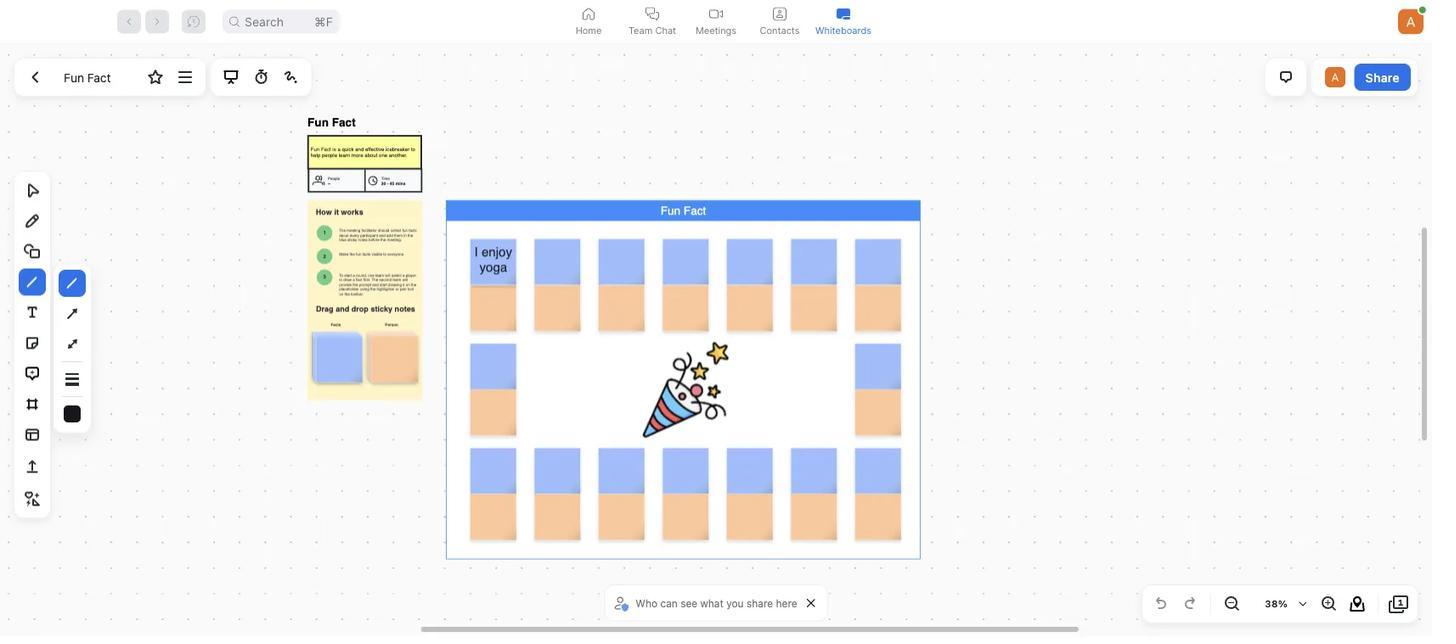 Task type: vqa. For each thing, say whether or not it's contained in the screenshot.
Banner
no



Task type: describe. For each thing, give the bounding box(es) containing it.
⌘f
[[314, 14, 333, 29]]

chat
[[655, 25, 676, 36]]

meetings button
[[684, 0, 748, 43]]

home
[[576, 25, 602, 36]]

home button
[[557, 0, 621, 43]]

team
[[629, 25, 653, 36]]

profile contact image
[[773, 7, 787, 21]]

whiteboards
[[815, 25, 872, 36]]

whiteboards button
[[812, 0, 875, 43]]

tab list containing home
[[557, 0, 875, 43]]

contacts button
[[748, 0, 812, 43]]



Task type: locate. For each thing, give the bounding box(es) containing it.
search
[[245, 14, 284, 29]]

tab list
[[557, 0, 875, 43]]

team chat
[[629, 25, 676, 36]]

profile contact image
[[773, 7, 787, 21]]

team chat button
[[621, 0, 684, 43]]

whiteboard small image
[[837, 7, 850, 21], [837, 7, 850, 21]]

home small image
[[582, 7, 595, 21], [582, 7, 595, 21]]

online image
[[1419, 7, 1426, 13], [1419, 7, 1426, 13]]

team chat image
[[646, 7, 659, 21]]

meetings
[[696, 25, 737, 36]]

team chat image
[[646, 7, 659, 21]]

video on image
[[709, 7, 723, 21], [709, 7, 723, 21]]

contacts
[[760, 25, 800, 36]]

avatar image
[[1398, 9, 1424, 34]]

magnifier image
[[229, 17, 240, 27], [229, 17, 240, 27]]



